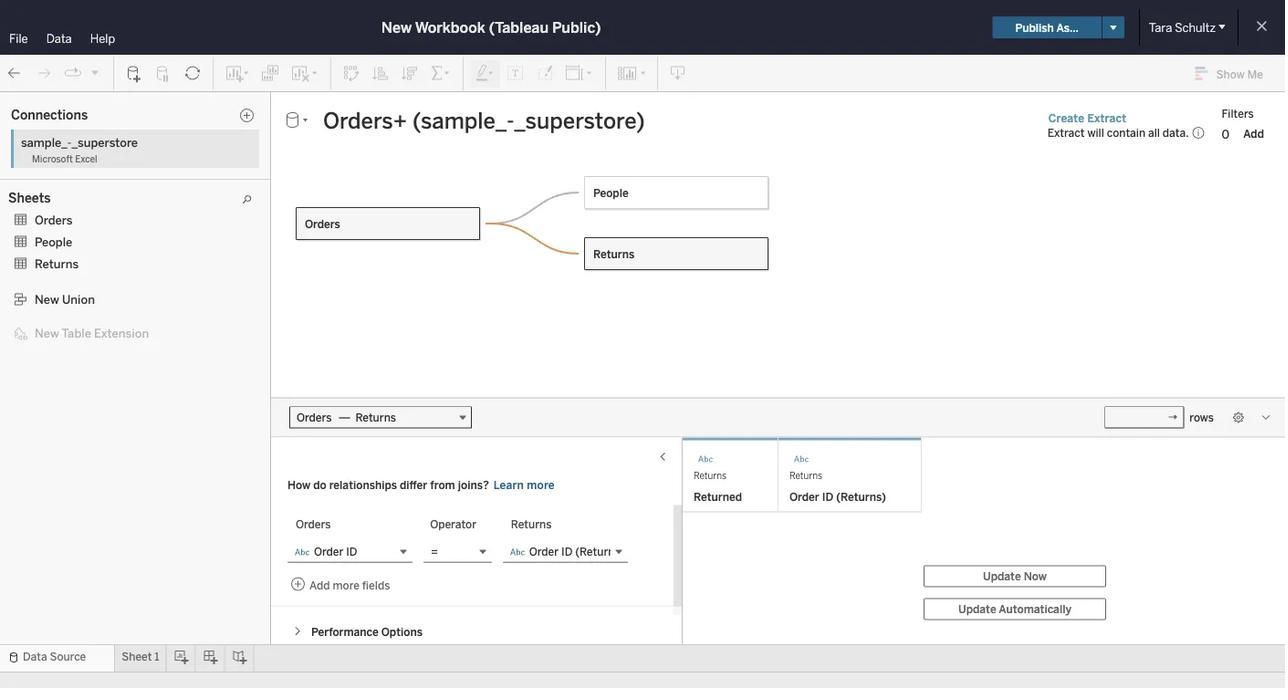 Task type: describe. For each thing, give the bounding box(es) containing it.
show labels image
[[507, 64, 525, 83]]

microsoft
[[32, 153, 73, 164]]

model
[[16, 266, 51, 281]]

publish
[[1015, 21, 1054, 34]]

average for average with 95% ci
[[38, 290, 80, 303]]

median for median with 95% ci
[[38, 308, 76, 321]]

update now
[[983, 570, 1047, 583]]

average for average line
[[38, 176, 80, 189]]

box
[[38, 212, 58, 225]]

show me
[[1216, 67, 1263, 81]]

now
[[1024, 570, 1047, 583]]

all
[[1148, 126, 1160, 139]]

size
[[259, 269, 279, 282]]

median for median with quartiles
[[38, 194, 76, 207]]

contain
[[1107, 126, 1145, 139]]

workbook
[[415, 19, 485, 36]]

download image
[[669, 64, 687, 83]]

new for new table extension
[[35, 326, 59, 340]]

sort ascending image
[[371, 64, 390, 83]]

_superstore
[[72, 135, 138, 150]]

operator
[[430, 517, 476, 530]]

95% for median with 95% ci
[[104, 308, 128, 321]]

learn more link
[[493, 477, 556, 492]]

joins?
[[458, 478, 489, 491]]

ci for median with 95% ci
[[131, 308, 142, 321]]

order
[[789, 490, 819, 503]]

data.
[[1163, 126, 1189, 139]]

clear sheet image
[[290, 64, 319, 83]]

2 vertical spatial data
[[23, 650, 47, 664]]

with for median with 95% ci
[[79, 308, 101, 321]]

me
[[1247, 67, 1263, 81]]

0 vertical spatial data
[[46, 31, 72, 46]]

table
[[62, 326, 91, 340]]

filters
[[1222, 107, 1254, 120]]

new table extension
[[35, 326, 149, 340]]

grid containing returned
[[683, 438, 1285, 644]]

sample_-
[[21, 135, 72, 150]]

create extract
[[1049, 112, 1126, 125]]

sample_-_superstore microsoft excel
[[21, 135, 138, 164]]

new workbook (tableau public)
[[381, 19, 601, 36]]

replay animation image
[[89, 67, 100, 78]]

totals image
[[430, 64, 452, 83]]

0 vertical spatial extract
[[1087, 112, 1126, 125]]

update automatically
[[958, 603, 1071, 616]]

0 vertical spatial people
[[593, 186, 629, 199]]

new data source image
[[125, 64, 143, 83]]

differ
[[400, 478, 427, 491]]

tara schultz
[[1149, 20, 1216, 35]]

median with 95% ci
[[38, 308, 142, 321]]

line for trend line
[[70, 326, 92, 340]]

more
[[527, 478, 555, 491]]

0
[[1222, 127, 1230, 141]]

tara
[[1149, 20, 1172, 35]]

will
[[1087, 126, 1104, 139]]

relationships
[[329, 478, 397, 491]]

collapse image
[[167, 99, 178, 110]]

marks
[[210, 193, 242, 207]]

from
[[430, 478, 455, 491]]

new union
[[35, 292, 95, 307]]

analytics
[[84, 97, 136, 112]]

rows
[[378, 128, 405, 141]]

duplicate image
[[261, 64, 279, 83]]

summarize
[[16, 134, 81, 148]]

how do relationships differ from joins? learn more
[[287, 478, 555, 491]]

1 vertical spatial people
[[35, 235, 72, 249]]

highlight image
[[475, 64, 496, 83]]

source
[[50, 650, 86, 664]]

publish as... button
[[993, 16, 1101, 38]]

how
[[287, 478, 310, 491]]

extension
[[94, 326, 149, 340]]

new worksheet image
[[225, 64, 250, 83]]



Task type: locate. For each thing, give the bounding box(es) containing it.
line down median with 95% ci
[[70, 326, 92, 340]]

fit image
[[565, 64, 594, 83]]

1 median from the top
[[38, 194, 76, 207]]

replay animation image
[[64, 64, 82, 82]]

create extract link
[[1048, 111, 1127, 126]]

95% up extension
[[104, 308, 128, 321]]

1 vertical spatial 95%
[[104, 308, 128, 321]]

0 vertical spatial new
[[381, 19, 412, 36]]

with down average with 95% ci
[[79, 308, 101, 321]]

0 vertical spatial with
[[79, 194, 101, 207]]

extract
[[1087, 112, 1126, 125], [1048, 126, 1085, 139]]

95% for average with 95% ci
[[107, 290, 131, 303]]

with
[[79, 194, 101, 207], [82, 290, 104, 303], [79, 308, 101, 321]]

data up replay animation image
[[46, 31, 72, 46]]

median down new union
[[38, 308, 76, 321]]

1 vertical spatial with
[[82, 290, 104, 303]]

1 vertical spatial data
[[11, 97, 37, 112]]

id
[[822, 490, 833, 503]]

update left "now"
[[983, 570, 1021, 583]]

0 vertical spatial average
[[38, 176, 80, 189]]

new left the table
[[35, 326, 59, 340]]

schultz
[[1175, 20, 1216, 35]]

trend
[[38, 326, 67, 340]]

automatically
[[999, 603, 1071, 616]]

median
[[38, 194, 76, 207], [38, 308, 76, 321]]

0 vertical spatial update
[[983, 570, 1021, 583]]

line
[[88, 157, 110, 171], [82, 176, 104, 189], [70, 326, 92, 340]]

ci for average with 95% ci
[[134, 290, 145, 303]]

median with quartiles
[[38, 194, 151, 207]]

1 horizontal spatial extract
[[1087, 112, 1126, 125]]

trend line
[[38, 326, 92, 340]]

grid
[[683, 438, 1285, 644]]

rows
[[1190, 411, 1214, 424]]

constant line
[[38, 157, 110, 171]]

columns
[[378, 97, 424, 110]]

update for update automatically
[[958, 603, 996, 616]]

redo image
[[35, 64, 53, 83]]

new up sort descending icon
[[381, 19, 412, 36]]

line for constant line
[[88, 157, 110, 171]]

box plot
[[38, 212, 81, 225]]

refresh data source image
[[183, 64, 202, 83]]

update
[[983, 570, 1021, 583], [958, 603, 996, 616]]

extract up will
[[1087, 112, 1126, 125]]

sheet
[[122, 650, 152, 664]]

1 vertical spatial ci
[[131, 308, 142, 321]]

data down undo image
[[11, 97, 37, 112]]

update for update now
[[983, 570, 1021, 583]]

update automatically button
[[924, 598, 1106, 620]]

with down average line
[[79, 194, 101, 207]]

0 vertical spatial line
[[88, 157, 110, 171]]

extract down create
[[1048, 126, 1085, 139]]

1 vertical spatial median
[[38, 308, 76, 321]]

show
[[1216, 67, 1245, 81]]

with for median with quartiles
[[79, 194, 101, 207]]

(returns)
[[836, 490, 886, 503]]

line for average line
[[82, 176, 104, 189]]

publish as...
[[1015, 21, 1079, 34]]

do
[[313, 478, 326, 491]]

returned
[[694, 490, 742, 503]]

average with 95% ci
[[38, 290, 145, 303]]

file
[[9, 31, 28, 46]]

create
[[1049, 112, 1085, 125]]

with up median with 95% ci
[[82, 290, 104, 303]]

1 average from the top
[[38, 176, 80, 189]]

2 vertical spatial line
[[70, 326, 92, 340]]

order id (returns)
[[789, 490, 886, 503]]

update down update now
[[958, 603, 996, 616]]

2 vertical spatial new
[[35, 326, 59, 340]]

sort descending image
[[401, 64, 419, 83]]

1 horizontal spatial people
[[593, 186, 629, 199]]

pages
[[210, 98, 241, 111]]

1
[[155, 650, 159, 664]]

1 vertical spatial average
[[38, 290, 80, 303]]

new for new union
[[35, 292, 59, 307]]

(tableau
[[489, 19, 549, 36]]

average line
[[38, 176, 104, 189]]

new for new workbook (tableau public)
[[381, 19, 412, 36]]

0 vertical spatial ci
[[134, 290, 145, 303]]

quartiles
[[104, 194, 151, 207]]

95% up median with 95% ci
[[107, 290, 131, 303]]

public)
[[552, 19, 601, 36]]

data
[[46, 31, 72, 46], [11, 97, 37, 112], [23, 650, 47, 664]]

show me button
[[1187, 59, 1280, 88]]

help
[[90, 31, 115, 46]]

1 vertical spatial new
[[35, 292, 59, 307]]

undo image
[[5, 64, 24, 83]]

swap rows and columns image
[[342, 64, 361, 83]]

1 vertical spatial update
[[958, 603, 996, 616]]

average down model
[[38, 290, 80, 303]]

show/hide cards image
[[617, 64, 646, 83]]

median up box plot
[[38, 194, 76, 207]]

2 average from the top
[[38, 290, 80, 303]]

union
[[62, 292, 95, 307]]

returns
[[593, 247, 635, 261], [35, 256, 79, 271], [694, 470, 727, 481], [789, 470, 822, 481], [511, 517, 552, 530]]

tooltip
[[253, 320, 285, 333]]

1 vertical spatial line
[[82, 176, 104, 189]]

excel
[[75, 153, 97, 164]]

plot
[[60, 212, 81, 225]]

data left 'source'
[[23, 650, 47, 664]]

new down model
[[35, 292, 59, 307]]

sheet 1
[[122, 650, 159, 664]]

average
[[38, 176, 80, 189], [38, 290, 80, 303]]

people
[[593, 186, 629, 199], [35, 235, 72, 249]]

orders
[[35, 213, 73, 227], [305, 217, 340, 230], [296, 517, 331, 530]]

pause auto updates image
[[154, 64, 172, 83]]

with for average with 95% ci
[[82, 290, 104, 303]]

ci
[[134, 290, 145, 303], [131, 308, 142, 321]]

data source
[[23, 650, 86, 664]]

1 vertical spatial extract
[[1048, 126, 1085, 139]]

average down constant
[[38, 176, 80, 189]]

constant
[[38, 157, 86, 171]]

sheets
[[8, 191, 51, 206]]

0 horizontal spatial people
[[35, 235, 72, 249]]

0 vertical spatial median
[[38, 194, 76, 207]]

update now button
[[924, 565, 1106, 587]]

2 median from the top
[[38, 308, 76, 321]]

0 vertical spatial 95%
[[107, 290, 131, 303]]

extract will contain all data.
[[1048, 126, 1189, 139]]

new
[[381, 19, 412, 36], [35, 292, 59, 307], [35, 326, 59, 340]]

line up median with quartiles
[[82, 176, 104, 189]]

format workbook image
[[536, 64, 554, 83]]

95%
[[107, 290, 131, 303], [104, 308, 128, 321]]

add
[[1243, 127, 1264, 141]]

learn
[[494, 478, 524, 491]]

connections
[[11, 107, 88, 123]]

as...
[[1056, 21, 1079, 34]]

add button
[[1235, 125, 1272, 143]]

line down _superstore
[[88, 157, 110, 171]]

totals
[[38, 230, 69, 244]]

0 horizontal spatial extract
[[1048, 126, 1085, 139]]

None text field
[[316, 107, 1031, 135], [1105, 407, 1184, 429], [316, 107, 1031, 135], [1105, 407, 1184, 429]]

2 vertical spatial with
[[79, 308, 101, 321]]



Task type: vqa. For each thing, say whether or not it's contained in the screenshot.
avatar inside the dialog
no



